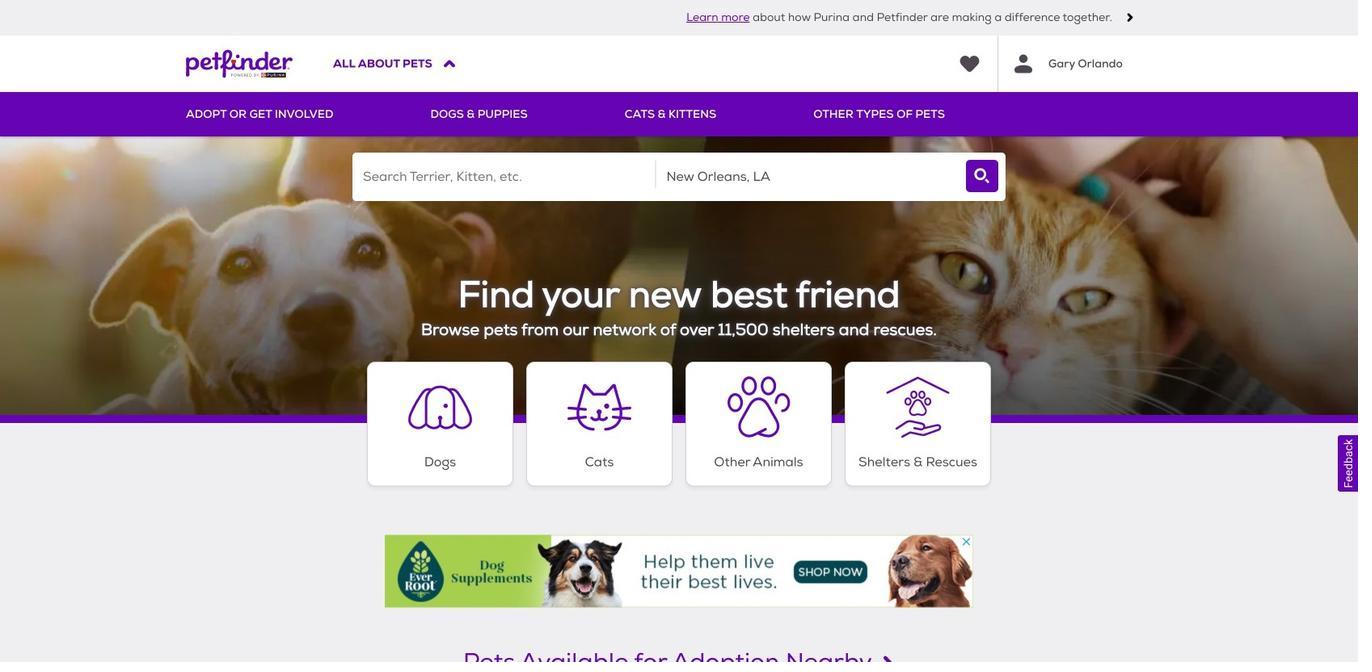 Task type: locate. For each thing, give the bounding box(es) containing it.
advertisement element
[[385, 536, 973, 608]]

petfinder logo image
[[186, 36, 293, 92]]

Search Terrier, Kitten, etc. text field
[[352, 153, 655, 201]]



Task type: vqa. For each thing, say whether or not it's contained in the screenshot.
We are currently unable to transport pets into MA and RI. You must be able to pick up at one of these locations. Drop off locations include: Wytheville, VA; Hagerstown, MD; Harrisburg, PA; Allentown, PA; Mahwah, NJ; Newburgh, NY; Albany, NY; Brattleboro, VT; Chesterfield, NH; Enfield CT; and White Plains, NY. on the bottom
no



Task type: describe. For each thing, give the bounding box(es) containing it.
Enter City, State, or ZIP text field
[[656, 153, 959, 201]]

primary element
[[186, 92, 1172, 137]]



